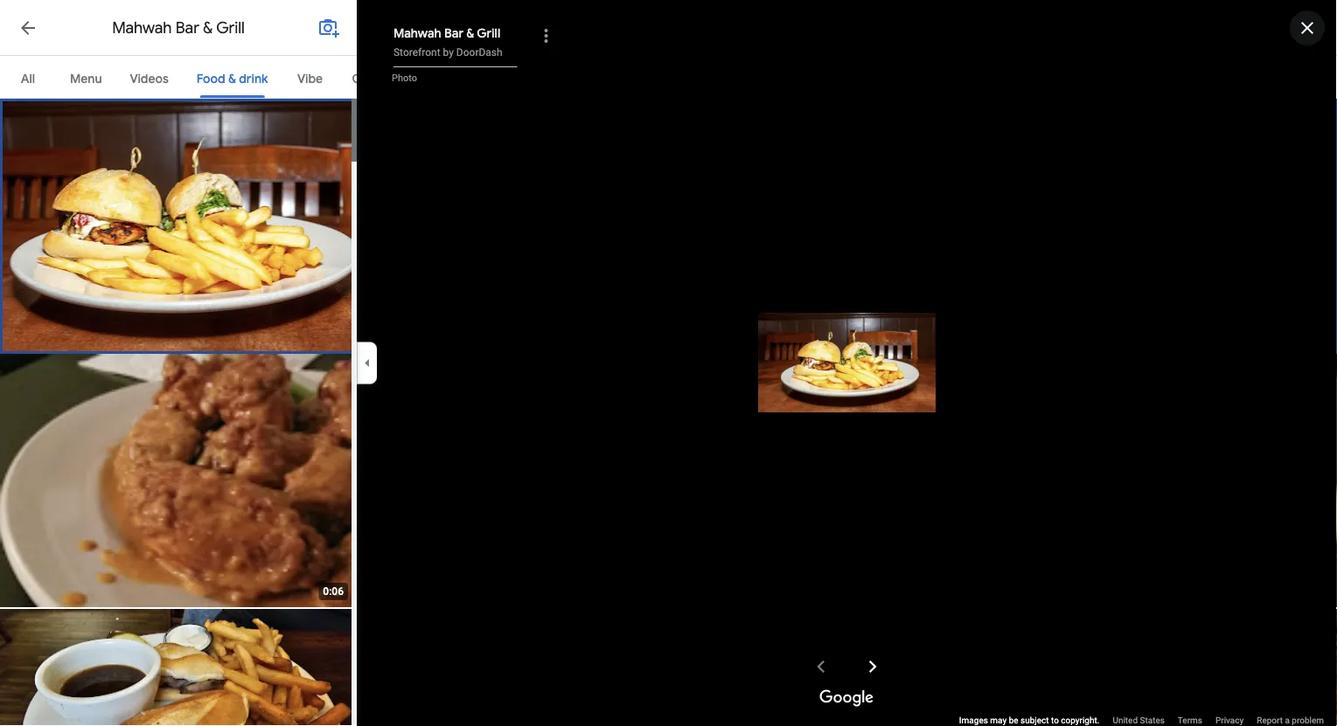 Task type: locate. For each thing, give the bounding box(es) containing it.
0 horizontal spatial grill
[[216, 18, 245, 38]]

report a problem link
[[1257, 715, 1324, 727]]

united states button
[[1113, 715, 1165, 727]]

0 horizontal spatial mahwah
[[112, 18, 172, 38]]

all
[[21, 71, 35, 87]]

problem
[[1292, 716, 1324, 726]]


[[861, 652, 885, 682]]

& up the food
[[203, 18, 213, 38]]

 button
[[856, 650, 891, 685]]

videos
[[130, 71, 169, 87]]

vibe button
[[282, 56, 338, 98]]

tab list inside google maps element
[[0, 56, 450, 98]]

grill for mahwah bar & grill
[[216, 18, 245, 38]]

a
[[1285, 716, 1290, 726]]

0 horizontal spatial bar
[[175, 18, 199, 38]]

grill up food & drink button
[[216, 18, 245, 38]]

 button
[[803, 650, 838, 685]]

chicken wings button
[[338, 56, 450, 98]]

photos of mahwah bar & grill main content
[[0, 0, 450, 727]]

1 horizontal spatial bar
[[444, 25, 464, 41]]

tab list containing all
[[0, 56, 450, 98]]

mahwah inside mahwah bar & grill storefront by doordash
[[394, 25, 441, 41]]

mahwah
[[112, 18, 172, 38], [394, 25, 441, 41]]

google maps element
[[0, 0, 1337, 727]]

mahwah up "storefront"
[[394, 25, 441, 41]]

&
[[203, 18, 213, 38], [466, 25, 474, 41], [228, 71, 236, 87]]

bar inside mahwah bar & grill storefront by doordash
[[444, 25, 464, 41]]

bar up by
[[444, 25, 464, 41]]

footer
[[959, 715, 1337, 727]]

food & drink
[[197, 71, 268, 87]]

images
[[959, 716, 988, 726]]

1 horizontal spatial mahwah
[[394, 25, 441, 41]]

grill for mahwah bar & grill storefront by doordash
[[477, 25, 500, 41]]

food & drink button
[[183, 56, 282, 98]]

copyright.
[[1061, 716, 1100, 726]]

storefront
[[394, 46, 440, 59]]

bar up the food
[[175, 18, 199, 38]]

& up doordash
[[466, 25, 474, 41]]

1 horizontal spatial &
[[228, 71, 236, 87]]

add photos & videos image
[[318, 17, 339, 38]]

wings
[[401, 71, 436, 87]]


[[809, 652, 833, 682]]

subject
[[1021, 716, 1049, 726]]

bar inside photos of mahwah bar & grill main content
[[175, 18, 199, 38]]

grill
[[216, 18, 245, 38], [477, 25, 500, 41]]

& for mahwah bar & grill
[[203, 18, 213, 38]]

all button
[[0, 56, 56, 98]]

2 horizontal spatial &
[[466, 25, 474, 41]]

mahwah bar & grill storefront by doordash
[[394, 25, 503, 59]]

tab list
[[0, 56, 450, 98]]

by
[[443, 46, 454, 59]]

bar
[[175, 18, 199, 38], [444, 25, 464, 41]]

footer containing images may be subject to copyright.
[[959, 715, 1337, 727]]

& inside mahwah bar & grill storefront by doordash
[[466, 25, 474, 41]]

menu
[[70, 71, 102, 87]]

& right the food
[[228, 71, 236, 87]]

vibe
[[297, 71, 323, 87]]

terms button
[[1178, 715, 1202, 727]]

mahwah up videos button
[[112, 18, 172, 38]]

mahwah inside main content
[[112, 18, 172, 38]]

grill up doordash
[[477, 25, 500, 41]]

1 horizontal spatial grill
[[477, 25, 500, 41]]

grill inside mahwah bar & grill storefront by doordash
[[477, 25, 500, 41]]

0 horizontal spatial &
[[203, 18, 213, 38]]

grill inside main content
[[216, 18, 245, 38]]

bar for mahwah bar & grill storefront by doordash
[[444, 25, 464, 41]]

footer inside google maps element
[[959, 715, 1337, 727]]



Task type: vqa. For each thing, say whether or not it's contained in the screenshot.
Privacy
yes



Task type: describe. For each thing, give the bounding box(es) containing it.
chicken
[[352, 71, 398, 87]]

mahwah for mahwah bar & grill storefront by doordash
[[394, 25, 441, 41]]

chicken wings
[[352, 71, 436, 87]]

terms
[[1178, 716, 1202, 726]]

collapse side panel image
[[358, 354, 377, 373]]

videos button
[[116, 56, 183, 98]]

states
[[1140, 716, 1165, 726]]

drink
[[239, 71, 268, 87]]

photo
[[392, 73, 417, 84]]

to
[[1051, 716, 1059, 726]]

may
[[990, 716, 1007, 726]]

0:06
[[323, 586, 344, 598]]

& inside button
[[228, 71, 236, 87]]

menu button
[[56, 56, 116, 98]]

& for mahwah bar & grill storefront by doordash
[[466, 25, 474, 41]]

doordash
[[456, 46, 503, 59]]

united
[[1113, 716, 1138, 726]]

bar for mahwah bar & grill
[[175, 18, 199, 38]]

privacy button
[[1216, 715, 1244, 727]]

photo 2 image
[[0, 354, 355, 608]]

privacy
[[1216, 716, 1244, 726]]

0:06 link
[[0, 354, 355, 608]]

be
[[1009, 716, 1018, 726]]

images may be subject to copyright.
[[959, 716, 1100, 726]]

mahwah for mahwah bar & grill
[[112, 18, 172, 38]]

food
[[197, 71, 225, 87]]

mahwah bar & grill
[[112, 18, 245, 38]]

united states
[[1113, 716, 1165, 726]]

report
[[1257, 716, 1283, 726]]

back image
[[17, 17, 38, 38]]

report a problem
[[1257, 716, 1324, 726]]

photo 3 image
[[0, 610, 355, 727]]



